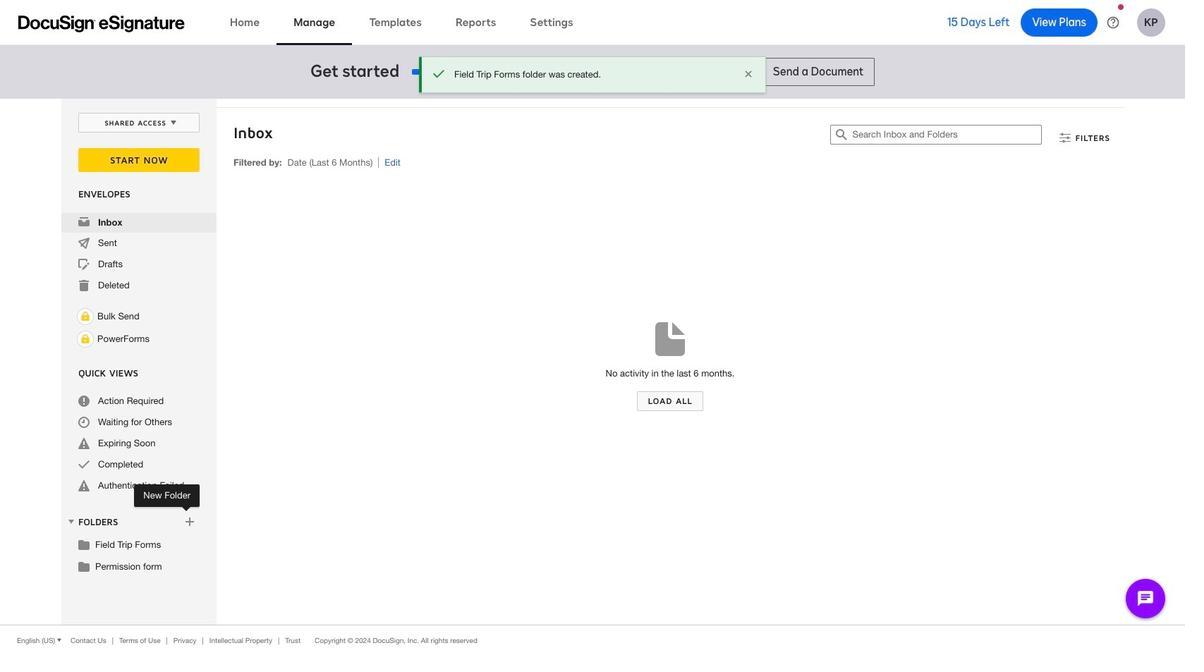 Task type: vqa. For each thing, say whether or not it's contained in the screenshot.
alert icon
yes



Task type: locate. For each thing, give the bounding box(es) containing it.
sent image
[[78, 238, 90, 249]]

status
[[455, 68, 733, 81]]

secondary navigation region
[[61, 99, 1128, 625]]

alert image
[[78, 438, 90, 450]]

trash image
[[78, 280, 90, 291]]

more info region
[[0, 625, 1186, 656]]

view folders image
[[66, 517, 77, 528]]

tooltip
[[134, 485, 200, 507]]

clock image
[[78, 417, 90, 428]]

docusign esignature image
[[18, 15, 185, 32]]



Task type: describe. For each thing, give the bounding box(es) containing it.
action required image
[[78, 396, 90, 407]]

draft image
[[78, 259, 90, 270]]

inbox image
[[78, 217, 90, 228]]

folder image
[[78, 561, 90, 572]]

completed image
[[78, 459, 90, 471]]

lock image
[[77, 308, 94, 325]]

Search Inbox and Folders text field
[[853, 126, 1042, 144]]

tooltip inside secondary navigation region
[[134, 485, 200, 507]]

alert image
[[78, 481, 90, 492]]

folder image
[[78, 539, 90, 550]]

lock image
[[77, 331, 94, 348]]



